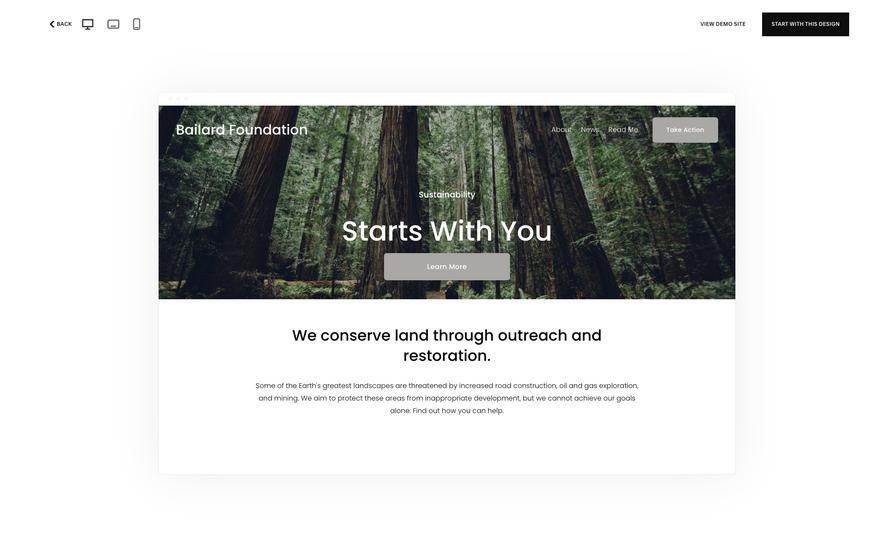 Task type: locate. For each thing, give the bounding box(es) containing it.
cadere image
[[593, 0, 825, 70]]

brower image
[[593, 497, 825, 542]]

degraw
[[331, 79, 361, 88]]

1 - from the left
[[61, 22, 64, 30]]

view demo site link
[[701, 12, 746, 36]]

lusaka image
[[69, 0, 302, 70]]

start with this design button
[[763, 12, 850, 36]]

2 - from the left
[[95, 22, 98, 30]]

back
[[57, 21, 72, 27]]

online store - portfolio - memberships - blog - scheduling - courses - services - local business
[[19, 22, 331, 30]]

business
[[302, 22, 331, 30]]

local
[[283, 22, 300, 30]]

- right store
[[61, 22, 64, 30]]

- right courses
[[244, 22, 247, 30]]

design
[[819, 21, 840, 27]]

cadere
[[592, 79, 620, 88]]

amal image
[[69, 497, 302, 542]]

start
[[772, 21, 789, 27]]

back button
[[45, 15, 75, 34]]

site
[[735, 21, 746, 27]]

- left the preview template on a tablet device image
[[95, 22, 98, 30]]

degraw image
[[331, 0, 563, 70]]

-
[[61, 22, 64, 30], [95, 22, 98, 30], [147, 22, 150, 30], [168, 22, 170, 30], [211, 22, 214, 30], [244, 22, 247, 30], [278, 22, 281, 30]]

view
[[701, 21, 715, 27]]

services
[[248, 22, 277, 30]]

- right the blog
[[168, 22, 170, 30]]

this
[[806, 21, 818, 27]]

arcade image
[[331, 497, 563, 542]]

- left courses
[[211, 22, 214, 30]]

- left the blog
[[147, 22, 150, 30]]

- left local at the top left of the page
[[278, 22, 281, 30]]



Task type: describe. For each thing, give the bounding box(es) containing it.
scheduling
[[172, 22, 209, 30]]

with
[[790, 21, 804, 27]]

store
[[42, 22, 60, 30]]

preview template on a mobile device image
[[130, 18, 143, 31]]

3 - from the left
[[147, 22, 150, 30]]

altaloma image
[[593, 129, 825, 438]]

preview template on a desktop device image
[[79, 17, 97, 31]]

courses
[[215, 22, 243, 30]]

online
[[19, 22, 40, 30]]

preview template on a tablet device image
[[105, 17, 122, 31]]

6 - from the left
[[244, 22, 247, 30]]

demo
[[716, 21, 733, 27]]

almar image
[[331, 129, 563, 438]]

portfolio
[[66, 22, 94, 30]]

memberships
[[100, 22, 145, 30]]

5 - from the left
[[211, 22, 214, 30]]

start with this design
[[772, 21, 840, 27]]

blog
[[151, 22, 166, 30]]

remove lusaka from your favorites list image
[[286, 80, 295, 90]]

7 - from the left
[[278, 22, 281, 30]]

view demo site
[[701, 21, 746, 27]]

bailard image
[[69, 129, 302, 438]]

4 - from the left
[[168, 22, 170, 30]]



Task type: vqa. For each thing, say whether or not it's contained in the screenshot.
GET STARTED
no



